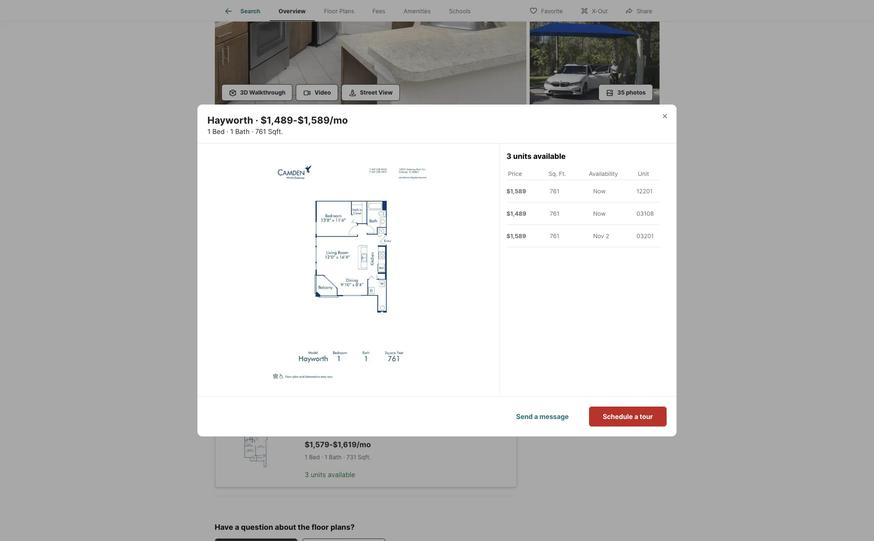 Task type: locate. For each thing, give the bounding box(es) containing it.
2 right 1 bed (3) tab
[[378, 224, 381, 231]]

now down the availability
[[593, 188, 606, 195]]

$1,489- up 1 bed · 1 bath · 761 sqft.
[[305, 365, 334, 374]]

schedule tour
[[572, 219, 617, 228]]

2 left 644-
[[337, 136, 343, 148]]

nov inside thursday 2 nov
[[588, 192, 598, 198]]

$1,489- inside hayworth $1,489-$1,589/mo
[[305, 365, 334, 374]]

1 horizontal spatial image image
[[530, 1, 659, 107]]

(3) inside tab
[[395, 224, 403, 231]]

availability
[[589, 170, 618, 177]]

2 inside hayworth · $1,489-$1,589/mo dialog
[[606, 232, 609, 240]]

0 horizontal spatial 1-
[[292, 136, 302, 148]]

1 inside wednesday 1 nov
[[547, 176, 553, 191]]

1 vertical spatial $1,489-
[[305, 365, 334, 374]]

available down 1 bed · 1 bath · 731 sqft.
[[328, 471, 355, 479]]

nov inside wednesday 1 nov
[[545, 192, 556, 198]]

sqft. right 731
[[358, 454, 371, 461]]

hayworth for $1,489-
[[305, 354, 331, 361]]

floor
[[312, 523, 329, 531]]

tab list
[[215, 0, 487, 21], [215, 215, 517, 239]]

2 (3) from the left
[[395, 224, 403, 231]]

x-out button
[[573, 2, 615, 19]]

0 vertical spatial tour
[[604, 219, 617, 228]]

gateway
[[264, 120, 293, 128], [317, 120, 344, 128]]

2 down the schedule tour
[[606, 232, 609, 240]]

2 1- from the left
[[328, 136, 337, 148]]

bath up $1,419+ /mo
[[235, 127, 250, 136]]

1 vertical spatial 4
[[478, 224, 482, 231]]

1 horizontal spatial 4
[[478, 224, 482, 231]]

2 bed (3)
[[378, 224, 403, 231]]

2 for thursday
[[589, 176, 597, 191]]

schedule a tour button
[[589, 407, 667, 427]]

1 bed · 1 bath · 644 sqft.
[[305, 304, 372, 311]]

3 units available inside hayworth · $1,489-$1,589/mo dialog
[[507, 152, 566, 160]]

0 horizontal spatial gateway
[[264, 120, 293, 128]]

video inside 'button'
[[315, 89, 331, 96]]

0 vertical spatial tab list
[[215, 0, 487, 21]]

bath for 1 bed · 1 bath · 761 sqft.
[[329, 379, 342, 386]]

$1,589 for nov 2
[[507, 232, 526, 240]]

units down 1 bed · 1 bath · 761 sqft.
[[311, 396, 326, 404]]

$1,589/mo inside hayworth · $1,489-$1,589/mo 1 bed · 1 bath · 761 sqft.
[[298, 115, 348, 126]]

nov
[[545, 192, 556, 198], [588, 192, 598, 198], [630, 192, 641, 198], [593, 232, 604, 240]]

35 photos button
[[599, 84, 653, 101]]

image image
[[215, 0, 526, 107], [530, 1, 659, 107]]

(3)
[[345, 224, 353, 231], [395, 224, 403, 231]]

available down in person
[[533, 152, 566, 160]]

list box containing in person
[[530, 137, 659, 156]]

1 vertical spatial units
[[311, 396, 326, 404]]

now up the schedule tour
[[593, 210, 606, 217]]

list box
[[530, 137, 659, 156]]

bath for 1 bed · 1 bath · 644 sqft.
[[329, 304, 342, 311]]

nov down thursday
[[588, 192, 598, 198]]

street
[[360, 89, 377, 96]]

nov up 03108 at the right of the page
[[630, 192, 641, 198]]

1 horizontal spatial schedule
[[603, 412, 633, 421]]

nov down sq.
[[545, 192, 556, 198]]

0 vertical spatial 4
[[302, 136, 308, 148]]

available down 1 bed · 1 bath · 761 sqft.
[[328, 396, 355, 404]]

video up 14501
[[315, 89, 331, 96]]

now
[[593, 188, 606, 195], [593, 210, 606, 217]]

4 bed (1) tab
[[465, 217, 515, 237]]

bed inside tab
[[383, 224, 394, 231]]

video chat
[[581, 143, 606, 149]]

3 units available down 1 bed · 1 bath · 731 sqft.
[[305, 471, 355, 479]]

$1,589/mo up 1-2
[[298, 115, 348, 126]]

2
[[337, 136, 343, 148], [589, 176, 597, 191], [378, 224, 381, 231], [606, 232, 609, 240]]

2 inside tab
[[378, 224, 381, 231]]

bed for 2 bed (3)
[[383, 224, 394, 231]]

3 up price at the right top
[[507, 152, 512, 160]]

wednesday 1 nov
[[535, 169, 566, 198]]

nov down the schedule tour
[[593, 232, 604, 240]]

4 left (1) at the top
[[478, 224, 482, 231]]

bath inside hayworth · $1,489-$1,589/mo 1 bed · 1 bath · 761 sqft.
[[235, 127, 250, 136]]

bath down hayworth $1,489-$1,589/mo
[[329, 379, 342, 386]]

send
[[516, 412, 533, 421]]

1 horizontal spatial (3)
[[395, 224, 403, 231]]

available
[[533, 152, 566, 160], [328, 396, 355, 404], [328, 471, 355, 479]]

sqft.
[[268, 127, 283, 136], [359, 304, 372, 311], [358, 379, 371, 386], [358, 454, 371, 461]]

3 inside hayworth · $1,489-$1,589/mo dialog
[[507, 152, 512, 160]]

0 horizontal spatial $1,489-
[[261, 115, 298, 126]]

2 horizontal spatial a
[[634, 412, 638, 421]]

2 vertical spatial units
[[311, 471, 326, 479]]

photos
[[626, 89, 646, 96]]

2 tab list from the top
[[215, 215, 517, 239]]

sqft. up /mo
[[268, 127, 283, 136]]

0 vertical spatial video
[[315, 89, 331, 96]]

761 inside hayworth · $1,489-$1,589/mo 1 bed · 1 bath · 761 sqft.
[[255, 127, 266, 136]]

street view button
[[341, 84, 400, 101]]

1 now from the top
[[593, 188, 606, 195]]

sqft. right "644"
[[359, 304, 372, 311]]

sqft. inside hayworth · $1,489-$1,589/mo 1 bed · 1 bath · 761 sqft.
[[268, 127, 283, 136]]

1- right 1-4
[[328, 136, 337, 148]]

tab list containing search
[[215, 0, 487, 21]]

video left the chat
[[581, 143, 595, 149]]

1 vertical spatial hayworth
[[305, 354, 331, 361]]

bath left "644"
[[329, 304, 342, 311]]

gateway up /mo
[[264, 120, 293, 128]]

(1)
[[496, 224, 503, 231]]

2 now from the top
[[593, 210, 606, 217]]

$1,589/mo up 1 bed · 1 bath · 761 sqft.
[[334, 365, 373, 374]]

tour
[[604, 219, 617, 228], [640, 412, 653, 421]]

street view
[[360, 89, 393, 96]]

3 down the "friday"
[[632, 176, 640, 191]]

35 photos
[[617, 89, 646, 96]]

hayworth for ·
[[207, 115, 253, 126]]

hayworth image for 3 units available
[[262, 152, 445, 387]]

1,403
[[390, 136, 416, 148]]

$1,589/mo
[[298, 115, 348, 126], [334, 365, 373, 374]]

floor
[[324, 8, 338, 15]]

hayworth image
[[262, 152, 445, 387], [228, 360, 285, 399]]

send a message button
[[503, 407, 582, 427]]

map entry image
[[475, 118, 516, 159]]

0 horizontal spatial schedule
[[572, 219, 602, 228]]

1 vertical spatial tab list
[[215, 215, 517, 239]]

1 vertical spatial available
[[328, 396, 355, 404]]

person
[[546, 143, 563, 149]]

1 vertical spatial tour
[[640, 412, 653, 421]]

·
[[255, 115, 258, 126], [227, 127, 228, 136], [252, 127, 253, 136], [321, 304, 323, 311], [343, 304, 345, 311], [321, 379, 323, 386], [343, 379, 345, 386], [321, 454, 323, 461], [343, 454, 345, 461]]

self guided
[[625, 143, 651, 149]]

gateway up 1-2
[[317, 120, 344, 128]]

$1,529/mo
[[332, 291, 372, 299]]

1 $1,589 from the top
[[507, 188, 526, 195]]

0 horizontal spatial 4
[[302, 136, 308, 148]]

a for have
[[235, 523, 239, 531]]

1 horizontal spatial a
[[534, 412, 538, 421]]

1 (3) from the left
[[345, 224, 353, 231]]

bed for 4 bed (1)
[[483, 224, 494, 231]]

schedule inside 'button'
[[603, 412, 633, 421]]

2 down thursday
[[589, 176, 597, 191]]

$1,589 down $1,489
[[507, 232, 526, 240]]

$1,489- up /mo
[[261, 115, 298, 126]]

hayworth
[[207, 115, 253, 126], [305, 354, 331, 361]]

1
[[207, 127, 211, 136], [230, 127, 233, 136], [547, 176, 553, 191], [328, 224, 331, 231], [305, 304, 307, 311], [325, 304, 327, 311], [305, 379, 307, 386], [325, 379, 327, 386], [305, 454, 307, 461], [325, 454, 327, 461]]

0 vertical spatial $1,589/mo
[[298, 115, 348, 126]]

1 horizontal spatial $1,489-
[[305, 365, 334, 374]]

units
[[513, 152, 532, 160], [311, 396, 326, 404], [311, 471, 326, 479]]

schedule inside button
[[572, 219, 602, 228]]

tab
[[266, 217, 316, 237]]

4 inside tab
[[478, 224, 482, 231]]

units down 1 bed · 1 bath · 731 sqft.
[[311, 471, 326, 479]]

0 vertical spatial available
[[533, 152, 566, 160]]

(3) inside tab
[[345, 224, 353, 231]]

1 vertical spatial now
[[593, 210, 606, 217]]

4
[[302, 136, 308, 148], [478, 224, 482, 231]]

0 vertical spatial now
[[593, 188, 606, 195]]

3 inside the friday 3 nov
[[632, 176, 640, 191]]

hayworth inside hayworth $1,489-$1,589/mo
[[305, 354, 331, 361]]

sqft. for 1 bed · 1 bath · 731 sqft.
[[358, 454, 371, 461]]

0 vertical spatial 3 units available
[[507, 152, 566, 160]]

schedule
[[572, 219, 602, 228], [603, 412, 633, 421]]

1- down camden world gateway 14501 gateway pointe cir
[[292, 136, 302, 148]]

0 horizontal spatial a
[[235, 523, 239, 531]]

nov inside hayworth · $1,489-$1,589/mo dialog
[[593, 232, 604, 240]]

1-4
[[292, 136, 308, 148]]

nov inside the friday 3 nov
[[630, 192, 641, 198]]

$1,489-
[[261, 115, 298, 126], [305, 365, 334, 374]]

share
[[637, 7, 652, 14]]

0 horizontal spatial video
[[315, 89, 331, 96]]

a inside button
[[534, 412, 538, 421]]

0 vertical spatial $1,589
[[507, 188, 526, 195]]

schedule a tour
[[603, 412, 653, 421]]

1 horizontal spatial gateway
[[317, 120, 344, 128]]

1 vertical spatial $1,589/mo
[[334, 365, 373, 374]]

35
[[617, 89, 625, 96]]

0 horizontal spatial tour
[[604, 219, 617, 228]]

a inside 'button'
[[634, 412, 638, 421]]

0 vertical spatial schedule
[[572, 219, 602, 228]]

1 vertical spatial schedule
[[603, 412, 633, 421]]

$1,589 down price at the right top
[[507, 188, 526, 195]]

hayworth · $1,489-$1,589/mo dialog
[[178, 105, 677, 436]]

0 horizontal spatial (3)
[[345, 224, 353, 231]]

monclair
[[305, 280, 328, 287]]

2 $1,589 from the top
[[507, 232, 526, 240]]

3
[[507, 152, 512, 160], [632, 176, 640, 191], [305, 396, 309, 404], [305, 471, 309, 479]]

crestwood image
[[228, 435, 285, 474]]

3 units available
[[507, 152, 566, 160], [305, 396, 355, 404], [305, 471, 355, 479]]

hayworth inside hayworth · $1,489-$1,589/mo 1 bed · 1 bath · 761 sqft.
[[207, 115, 253, 126]]

hayworth image inside dialog
[[262, 152, 445, 387]]

share button
[[618, 2, 659, 19]]

units up price at the right top
[[513, 152, 532, 160]]

hayworth up 1 bed · 1 bath · 761 sqft.
[[305, 354, 331, 361]]

1 vertical spatial video
[[581, 143, 595, 149]]

sqft. for 1 bed · 1 bath · 644 sqft.
[[359, 304, 372, 311]]

plans
[[339, 8, 354, 15]]

1 1- from the left
[[292, 136, 302, 148]]

1 horizontal spatial hayworth
[[305, 354, 331, 361]]

0 horizontal spatial hayworth
[[207, 115, 253, 126]]

1 horizontal spatial video
[[581, 143, 595, 149]]

nov for 1
[[545, 192, 556, 198]]

schools tab
[[440, 1, 480, 21]]

3d
[[240, 89, 248, 96]]

761 for 12201
[[550, 188, 560, 195]]

sqft. down hayworth $1,489-$1,589/mo
[[358, 379, 371, 386]]

bath down $1,579-$1,619/mo
[[329, 454, 342, 461]]

$1,579-
[[305, 440, 333, 449]]

1 horizontal spatial tour
[[640, 412, 653, 421]]

0 vertical spatial units
[[513, 152, 532, 160]]

3 units available down 1 bed · 1 bath · 761 sqft.
[[305, 396, 355, 404]]

now for 03108
[[593, 210, 606, 217]]

hayworth image for hayworth
[[228, 360, 285, 399]]

1 horizontal spatial 1-
[[328, 136, 337, 148]]

video for video chat
[[581, 143, 595, 149]]

1 bed · 1 bath · 761 sqft.
[[305, 379, 371, 386]]

3 units available down in
[[507, 152, 566, 160]]

2 inside thursday 2 nov
[[589, 176, 597, 191]]

0 vertical spatial $1,489-
[[261, 115, 298, 126]]

a
[[534, 412, 538, 421], [634, 412, 638, 421], [235, 523, 239, 531]]

1 vertical spatial $1,589
[[507, 232, 526, 240]]

1 tab list from the top
[[215, 0, 487, 21]]

the
[[298, 523, 310, 531]]

4 down 14501
[[302, 136, 308, 148]]

0 vertical spatial hayworth
[[207, 115, 253, 126]]

hayworth up $1,419+
[[207, 115, 253, 126]]



Task type: vqa. For each thing, say whether or not it's contained in the screenshot.


Task type: describe. For each thing, give the bounding box(es) containing it.
$1,589/mo inside hayworth $1,489-$1,589/mo
[[334, 365, 373, 374]]

$1,419+ /mo
[[215, 136, 272, 148]]

overview
[[279, 8, 306, 15]]

pointe
[[346, 120, 366, 128]]

3 down 1 bed · 1 bath · 761 sqft.
[[305, 396, 309, 404]]

1 bed · 1 bath · 731 sqft.
[[305, 454, 371, 461]]

/mo
[[254, 136, 272, 148]]

bed for 1 bed · 1 bath · 761 sqft.
[[309, 379, 320, 386]]

a for schedule
[[634, 412, 638, 421]]

2 for nov
[[606, 232, 609, 240]]

available inside hayworth · $1,489-$1,589/mo dialog
[[533, 152, 566, 160]]

schools
[[449, 8, 471, 15]]

wednesday
[[535, 169, 566, 175]]

1 vertical spatial 3 units available
[[305, 396, 355, 404]]

1-2
[[328, 136, 343, 148]]

sqft. for 1 bed · 1 bath · 761 sqft.
[[358, 379, 371, 386]]

fees
[[373, 8, 386, 15]]

2 vertical spatial available
[[328, 471, 355, 479]]

view
[[379, 89, 393, 96]]

schedule for schedule tour
[[572, 219, 602, 228]]

favorite
[[541, 7, 563, 14]]

fees tab
[[363, 1, 395, 21]]

03108
[[637, 210, 654, 217]]

bed inside hayworth · $1,489-$1,589/mo 1 bed · 1 bath · 761 sqft.
[[212, 127, 225, 136]]

731
[[347, 454, 356, 461]]

2 bed (3) tab
[[366, 217, 416, 237]]

nov for 2
[[588, 192, 598, 198]]

ft.
[[559, 170, 566, 177]]

(3) for 1 bed (3)
[[345, 224, 353, 231]]

floor plans
[[324, 8, 354, 15]]

$1,489
[[507, 210, 526, 217]]

0 horizontal spatial image image
[[215, 0, 526, 107]]

14501
[[296, 120, 315, 128]]

644
[[347, 304, 358, 311]]

1- for 4
[[292, 136, 302, 148]]

$1,589 for now
[[507, 188, 526, 195]]

tour inside button
[[604, 219, 617, 228]]

units inside hayworth · $1,489-$1,589/mo dialog
[[513, 152, 532, 160]]

bed for 1 bed · 1 bath · 644 sqft.
[[309, 304, 320, 311]]

monclair $1,419-$1,529/mo
[[305, 280, 372, 299]]

03201
[[637, 232, 654, 240]]

send a message
[[516, 412, 569, 421]]

x-out
[[592, 7, 608, 14]]

tour inside 'button'
[[640, 412, 653, 421]]

have a question about the floor plans?
[[215, 523, 355, 531]]

1 bed (3)
[[328, 224, 353, 231]]

1 inside tab
[[328, 224, 331, 231]]

644-
[[366, 136, 390, 148]]

unit
[[638, 170, 649, 177]]

video for video
[[315, 89, 331, 96]]

761 for 03108
[[550, 210, 560, 217]]

message
[[540, 412, 569, 421]]

out
[[598, 7, 608, 14]]

3 down $1,579-
[[305, 471, 309, 479]]

price
[[508, 170, 522, 177]]

4 bed (1)
[[478, 224, 503, 231]]

self
[[625, 143, 634, 149]]

search
[[240, 8, 260, 15]]

sq.
[[549, 170, 557, 177]]

$1,579-$1,619/mo
[[305, 440, 371, 449]]

3d walkthrough button
[[221, 84, 293, 101]]

sq. ft.
[[549, 170, 566, 177]]

in person
[[540, 143, 563, 149]]

1 bed (3) tab
[[316, 217, 366, 237]]

schedule for schedule a tour
[[603, 412, 633, 421]]

hayworth · $1,489-$1,589/mo 1 bed · 1 bath · 761 sqft.
[[207, 115, 348, 136]]

video button
[[296, 84, 338, 101]]

3d walkthrough
[[240, 89, 286, 96]]

question
[[241, 523, 273, 531]]

(3) for 2 bed (3)
[[395, 224, 403, 231]]

floor plans tab
[[315, 1, 363, 21]]

about
[[275, 523, 296, 531]]

a for send
[[534, 412, 538, 421]]

walkthrough
[[249, 89, 286, 96]]

bath for 1 bed · 1 bath · 731 sqft.
[[329, 454, 342, 461]]

1 gateway from the left
[[264, 120, 293, 128]]

have
[[215, 523, 233, 531]]

friday 3 nov
[[627, 169, 644, 198]]

plans?
[[331, 523, 355, 531]]

nov 2
[[593, 232, 609, 240]]

2 vertical spatial 3 units available
[[305, 471, 355, 479]]

now for 12201
[[593, 188, 606, 195]]

$1,419-
[[305, 291, 332, 299]]

12201
[[637, 188, 653, 195]]

nov for 3
[[630, 192, 641, 198]]

chat
[[596, 143, 606, 149]]

bed for 1 bed · 1 bath · 731 sqft.
[[309, 454, 320, 461]]

or
[[590, 244, 599, 253]]

2 gateway from the left
[[317, 120, 344, 128]]

next image
[[650, 178, 663, 191]]

favorite button
[[522, 2, 570, 19]]

bed for 1 bed (3)
[[332, 224, 343, 231]]

amenities tab
[[395, 1, 440, 21]]

camden
[[215, 120, 242, 128]]

world
[[243, 120, 263, 128]]

$1,619/mo
[[333, 440, 371, 449]]

761 for 03201
[[550, 232, 560, 240]]

tab list containing 1 bed (3)
[[215, 215, 517, 239]]

$1,489- inside hayworth · $1,489-$1,589/mo 1 bed · 1 bath · 761 sqft.
[[261, 115, 298, 126]]

$1,419+
[[215, 136, 252, 148]]

schedule tour button
[[530, 214, 659, 234]]

in
[[540, 143, 544, 149]]

amenities
[[404, 8, 431, 15]]

644-1,403
[[366, 136, 416, 148]]

thursday 2 nov
[[580, 169, 606, 198]]

1- for 2
[[328, 136, 337, 148]]

search link
[[224, 6, 260, 16]]

thursday
[[580, 169, 606, 175]]

friday
[[627, 169, 644, 175]]

guided
[[635, 143, 651, 149]]

camden world gateway 14501 gateway pointe cir
[[215, 120, 376, 128]]

cir
[[368, 120, 376, 128]]

overview tab
[[269, 1, 315, 21]]

2 for 1-
[[337, 136, 343, 148]]

x-
[[592, 7, 598, 14]]



